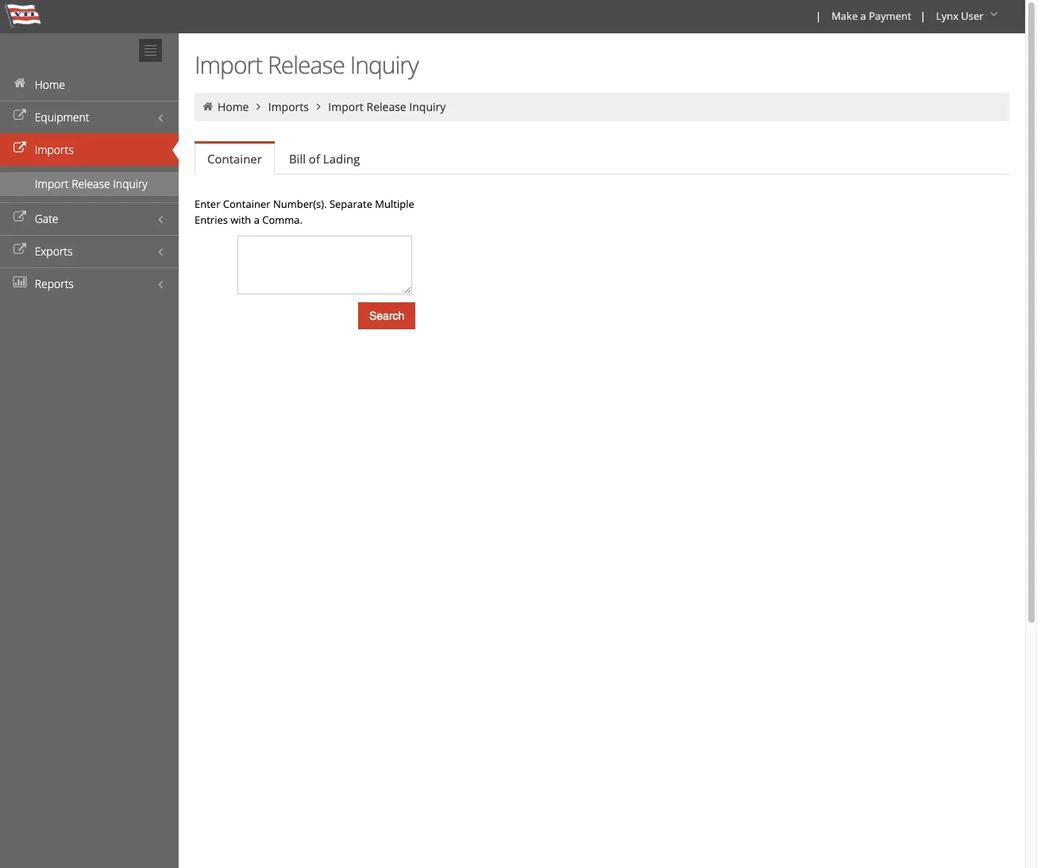Task type: locate. For each thing, give the bounding box(es) containing it.
home link
[[0, 68, 179, 101], [218, 99, 249, 114]]

enter container number(s).  separate multiple entries with a comma.
[[195, 197, 414, 227]]

1 vertical spatial imports
[[35, 142, 74, 157]]

1 horizontal spatial import release inquiry link
[[328, 99, 446, 114]]

imports
[[268, 99, 309, 114], [35, 142, 74, 157]]

0 vertical spatial release
[[268, 48, 345, 81]]

1 vertical spatial import release inquiry link
[[0, 172, 179, 196]]

import release inquiry link
[[328, 99, 446, 114], [0, 172, 179, 196]]

container inside enter container number(s).  separate multiple entries with a comma.
[[223, 197, 270, 211]]

exports link
[[0, 235, 179, 268]]

imports down equipment in the left top of the page
[[35, 142, 74, 157]]

0 vertical spatial imports link
[[268, 99, 309, 114]]

0 vertical spatial import release inquiry link
[[328, 99, 446, 114]]

2 horizontal spatial release
[[367, 99, 406, 114]]

1 vertical spatial a
[[254, 213, 260, 227]]

entries
[[195, 213, 228, 227]]

import release inquiry up angle right icon
[[195, 48, 418, 81]]

import up gate
[[35, 176, 69, 191]]

4 external link image from the top
[[12, 245, 28, 256]]

1 horizontal spatial import
[[195, 48, 262, 81]]

1 external link image from the top
[[12, 110, 28, 122]]

home left angle right image
[[218, 99, 249, 114]]

None text field
[[237, 236, 412, 295]]

multiple
[[375, 197, 414, 211]]

home right home image
[[35, 77, 65, 92]]

3 external link image from the top
[[12, 212, 28, 223]]

0 vertical spatial import release inquiry
[[195, 48, 418, 81]]

make
[[832, 9, 858, 23]]

0 horizontal spatial release
[[72, 176, 110, 191]]

| left lynx
[[920, 9, 926, 23]]

0 vertical spatial a
[[861, 9, 866, 23]]

external link image inside exports link
[[12, 245, 28, 256]]

import release inquiry link up "gate" link
[[0, 172, 179, 196]]

with
[[231, 213, 251, 227]]

external link image inside equipment link
[[12, 110, 28, 122]]

user
[[961, 9, 984, 23]]

make a payment link
[[825, 0, 917, 33]]

1 vertical spatial imports link
[[0, 133, 179, 166]]

make a payment
[[832, 9, 912, 23]]

|
[[816, 9, 821, 23], [920, 9, 926, 23]]

bar chart image
[[12, 277, 28, 288]]

enter
[[195, 197, 220, 211]]

1 horizontal spatial imports link
[[268, 99, 309, 114]]

lynx user
[[936, 9, 984, 23]]

inquiry
[[350, 48, 418, 81], [409, 99, 446, 114], [113, 176, 148, 191]]

release up angle right icon
[[268, 48, 345, 81]]

reports
[[35, 276, 74, 291]]

| left make
[[816, 9, 821, 23]]

external link image
[[12, 110, 28, 122], [12, 143, 28, 154], [12, 212, 28, 223], [12, 245, 28, 256]]

import
[[195, 48, 262, 81], [328, 99, 364, 114], [35, 176, 69, 191]]

import release inquiry right angle right icon
[[328, 99, 446, 114]]

imports link
[[268, 99, 309, 114], [0, 133, 179, 166]]

import right angle right icon
[[328, 99, 364, 114]]

home
[[35, 77, 65, 92], [218, 99, 249, 114]]

container up enter
[[207, 151, 262, 167]]

a right with
[[254, 213, 260, 227]]

external link image inside "gate" link
[[12, 212, 28, 223]]

container up with
[[223, 197, 270, 211]]

import up home icon
[[195, 48, 262, 81]]

external link image for exports
[[12, 245, 28, 256]]

0 vertical spatial inquiry
[[350, 48, 418, 81]]

0 horizontal spatial |
[[816, 9, 821, 23]]

home link up equipment in the left top of the page
[[0, 68, 179, 101]]

external link image for gate
[[12, 212, 28, 223]]

imports left angle right icon
[[268, 99, 309, 114]]

2 vertical spatial import
[[35, 176, 69, 191]]

home link left angle right image
[[218, 99, 249, 114]]

container link
[[195, 144, 275, 175]]

1 vertical spatial import release inquiry
[[328, 99, 446, 114]]

0 horizontal spatial import
[[35, 176, 69, 191]]

1 horizontal spatial a
[[861, 9, 866, 23]]

release right angle right icon
[[367, 99, 406, 114]]

0 vertical spatial imports
[[268, 99, 309, 114]]

2 | from the left
[[920, 9, 926, 23]]

a inside enter container number(s).  separate multiple entries with a comma.
[[254, 213, 260, 227]]

2 horizontal spatial import
[[328, 99, 364, 114]]

2 vertical spatial inquiry
[[113, 176, 148, 191]]

angle down image
[[986, 9, 1002, 20]]

1 vertical spatial container
[[223, 197, 270, 211]]

a right make
[[861, 9, 866, 23]]

a
[[861, 9, 866, 23], [254, 213, 260, 227]]

release
[[268, 48, 345, 81], [367, 99, 406, 114], [72, 176, 110, 191]]

bill of lading
[[289, 151, 360, 167]]

0 horizontal spatial a
[[254, 213, 260, 227]]

lynx user link
[[929, 0, 1008, 33]]

1 horizontal spatial |
[[920, 9, 926, 23]]

1 horizontal spatial imports
[[268, 99, 309, 114]]

number(s).
[[273, 197, 327, 211]]

release up "gate" link
[[72, 176, 110, 191]]

2 external link image from the top
[[12, 143, 28, 154]]

1 | from the left
[[816, 9, 821, 23]]

0 vertical spatial import
[[195, 48, 262, 81]]

import release inquiry up "gate" link
[[35, 176, 148, 191]]

0 vertical spatial home
[[35, 77, 65, 92]]

imports link down equipment in the left top of the page
[[0, 133, 179, 166]]

home image
[[201, 101, 215, 112]]

import release inquiry link right angle right icon
[[328, 99, 446, 114]]

container
[[207, 151, 262, 167], [223, 197, 270, 211]]

1 vertical spatial home
[[218, 99, 249, 114]]

import release inquiry
[[195, 48, 418, 81], [328, 99, 446, 114], [35, 176, 148, 191]]

1 vertical spatial release
[[367, 99, 406, 114]]

imports link left angle right icon
[[268, 99, 309, 114]]



Task type: describe. For each thing, give the bounding box(es) containing it.
lynx
[[936, 9, 959, 23]]

comma.
[[262, 213, 303, 227]]

0 horizontal spatial home link
[[0, 68, 179, 101]]

payment
[[869, 9, 912, 23]]

gate link
[[0, 203, 179, 235]]

search
[[369, 310, 405, 322]]

2 vertical spatial release
[[72, 176, 110, 191]]

1 horizontal spatial release
[[268, 48, 345, 81]]

separate
[[330, 197, 373, 211]]

1 horizontal spatial home
[[218, 99, 249, 114]]

1 vertical spatial import
[[328, 99, 364, 114]]

0 horizontal spatial import release inquiry link
[[0, 172, 179, 196]]

0 horizontal spatial home
[[35, 77, 65, 92]]

bill
[[289, 151, 306, 167]]

exports
[[35, 244, 73, 259]]

1 vertical spatial inquiry
[[409, 99, 446, 114]]

0 vertical spatial container
[[207, 151, 262, 167]]

angle right image
[[312, 101, 326, 112]]

0 horizontal spatial imports link
[[0, 133, 179, 166]]

angle right image
[[252, 101, 266, 112]]

lading
[[323, 151, 360, 167]]

reports link
[[0, 268, 179, 300]]

search button
[[358, 303, 416, 330]]

of
[[309, 151, 320, 167]]

2 vertical spatial import release inquiry
[[35, 176, 148, 191]]

equipment link
[[0, 101, 179, 133]]

bill of lading link
[[276, 143, 373, 175]]

1 horizontal spatial home link
[[218, 99, 249, 114]]

gate
[[35, 211, 58, 226]]

a inside make a payment link
[[861, 9, 866, 23]]

0 horizontal spatial imports
[[35, 142, 74, 157]]

home image
[[12, 78, 28, 89]]

external link image for equipment
[[12, 110, 28, 122]]

equipment
[[35, 110, 89, 125]]

external link image for imports
[[12, 143, 28, 154]]



Task type: vqa. For each thing, say whether or not it's contained in the screenshot.
a to the left
yes



